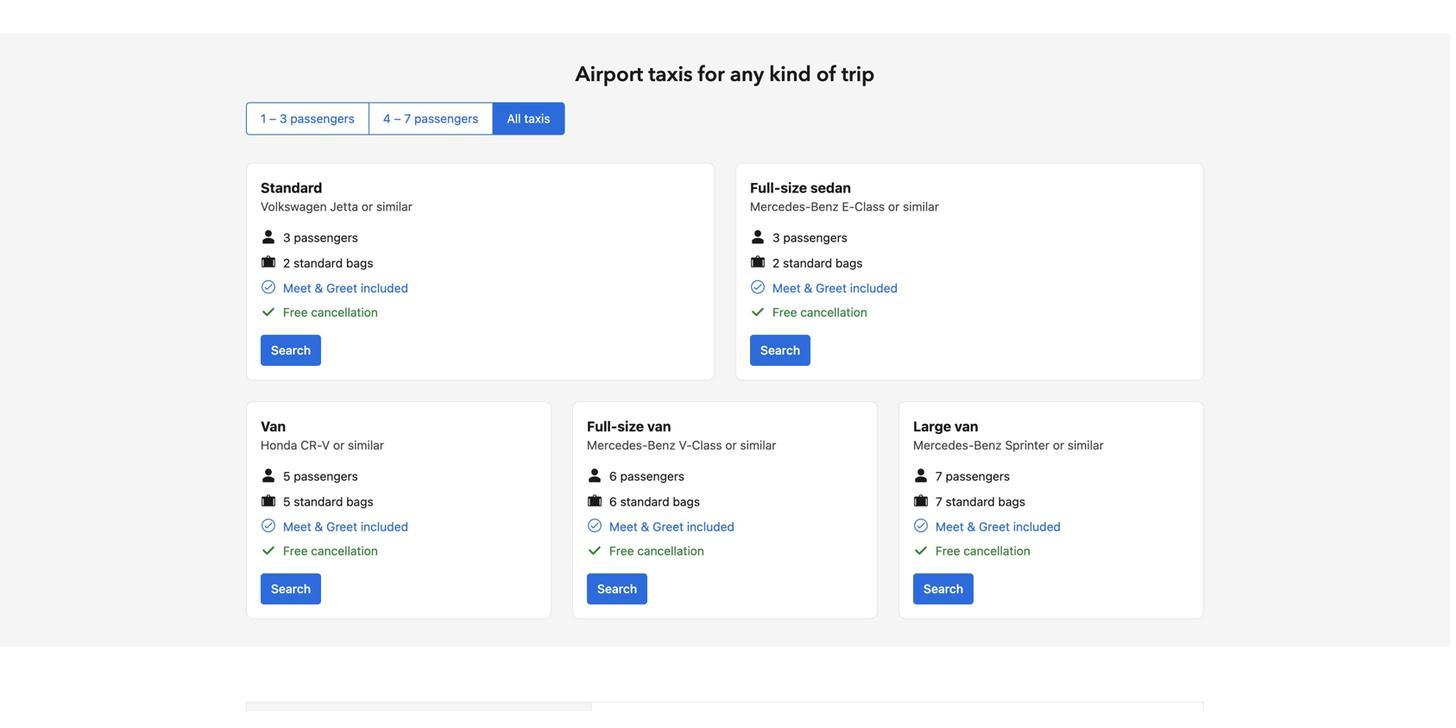Task type: describe. For each thing, give the bounding box(es) containing it.
2 for volkswagen
[[283, 256, 290, 270]]

– for 3
[[269, 111, 276, 126]]

van honda cr-v or similar
[[261, 418, 384, 452]]

5 standard bags
[[283, 494, 374, 509]]

standard for mercedes-
[[946, 494, 995, 509]]

airport
[[575, 60, 643, 89]]

sprinter
[[1005, 438, 1050, 452]]

taxis for airport
[[648, 60, 693, 89]]

van inside 'large van mercedes-benz sprinter or similar'
[[955, 418, 978, 435]]

similar inside full-size van mercedes-benz v-class or similar
[[740, 438, 776, 452]]

search for sedan
[[760, 343, 800, 357]]

for
[[698, 60, 725, 89]]

taxis for all
[[524, 111, 550, 126]]

all
[[507, 111, 521, 126]]

or inside full-size van mercedes-benz v-class or similar
[[725, 438, 737, 452]]

7 standard bags
[[936, 494, 1025, 509]]

5 for 5 standard bags
[[283, 494, 290, 509]]

passengers right 4
[[414, 111, 479, 126]]

bags for sedan
[[835, 256, 863, 270]]

cancellation for cr-
[[311, 544, 378, 558]]

cancellation for mercedes-
[[964, 544, 1030, 558]]

1
[[261, 111, 266, 126]]

search for jetta
[[271, 343, 311, 357]]

6 for 6 standard bags
[[609, 494, 617, 509]]

free cancellation for jetta
[[283, 305, 378, 319]]

search button for sedan
[[750, 335, 811, 366]]

meet & greet included for mercedes-
[[936, 520, 1061, 534]]

class for van
[[692, 438, 722, 452]]

bags for van
[[673, 494, 700, 509]]

cr-
[[301, 438, 322, 452]]

3 passengers for size
[[772, 230, 848, 245]]

search button for mercedes-
[[913, 574, 974, 605]]

1 – 3 passengers
[[261, 111, 355, 126]]

greet for sedan
[[816, 281, 847, 295]]

of
[[816, 60, 836, 89]]

similar inside van honda cr-v or similar
[[348, 438, 384, 452]]

v
[[322, 438, 330, 452]]

meet & greet included for cr-
[[283, 520, 408, 534]]

4 – 7 passengers
[[383, 111, 479, 126]]

– for 7
[[394, 111, 401, 126]]

free for van
[[609, 544, 634, 558]]

6 standard bags
[[609, 494, 700, 509]]

class for sedan
[[855, 199, 885, 214]]

bags for cr-
[[346, 494, 374, 509]]

similar inside 'large van mercedes-benz sprinter or similar'
[[1068, 438, 1104, 452]]

jetta
[[330, 199, 358, 214]]

3 for standard
[[283, 230, 291, 245]]

standard
[[261, 180, 322, 196]]

similar inside full-size sedan mercedes-benz e-class or similar
[[903, 199, 939, 214]]

cancellation for sedan
[[800, 305, 867, 319]]

full- for full-size van
[[587, 418, 617, 435]]

benz for sedan
[[811, 199, 839, 214]]

& for mercedes-
[[967, 520, 976, 534]]

6 passengers
[[609, 469, 684, 483]]

any
[[730, 60, 764, 89]]

2 standard bags for sedan
[[772, 256, 863, 270]]

passengers for full-size sedan
[[783, 230, 848, 245]]

3 for full-
[[772, 230, 780, 245]]

benz for van
[[648, 438, 676, 452]]

v-
[[679, 438, 692, 452]]

sort results by element
[[246, 102, 1204, 135]]

greet for cr-
[[326, 520, 357, 534]]

included for cr-
[[361, 520, 408, 534]]

bags for mercedes-
[[998, 494, 1025, 509]]

volkswagen
[[261, 199, 327, 214]]

standard for sedan
[[783, 256, 832, 270]]

greet for mercedes-
[[979, 520, 1010, 534]]

sedan
[[810, 180, 851, 196]]

mercedes- inside 'large van mercedes-benz sprinter or similar'
[[913, 438, 974, 452]]



Task type: vqa. For each thing, say whether or not it's contained in the screenshot.


Task type: locate. For each thing, give the bounding box(es) containing it.
large van mercedes-benz sprinter or similar
[[913, 418, 1104, 452]]

& for van
[[641, 520, 649, 534]]

benz inside full-size van mercedes-benz v-class or similar
[[648, 438, 676, 452]]

3 passengers for volkswagen
[[283, 230, 358, 245]]

free for cr-
[[283, 544, 308, 558]]

class inside full-size van mercedes-benz v-class or similar
[[692, 438, 722, 452]]

meet & greet included for jetta
[[283, 281, 408, 295]]

meet for jetta
[[283, 281, 311, 295]]

search for mercedes-
[[924, 582, 963, 596]]

passengers for large van
[[946, 469, 1010, 483]]

5 down honda
[[283, 469, 290, 483]]

2 for size
[[772, 256, 780, 270]]

1 horizontal spatial full-
[[750, 180, 780, 196]]

greet down e-
[[816, 281, 847, 295]]

similar right v-
[[740, 438, 776, 452]]

standard down 5 passengers
[[294, 494, 343, 509]]

included
[[361, 281, 408, 295], [850, 281, 898, 295], [361, 520, 408, 534], [687, 520, 734, 534], [1013, 520, 1061, 534]]

greet down 6 standard bags
[[653, 520, 684, 534]]

similar inside standard volkswagen jetta or similar
[[376, 199, 412, 214]]

benz
[[811, 199, 839, 214], [648, 438, 676, 452], [974, 438, 1002, 452]]

7 right 4
[[404, 111, 411, 126]]

3 down volkswagen
[[283, 230, 291, 245]]

0 horizontal spatial benz
[[648, 438, 676, 452]]

standard for van
[[620, 494, 669, 509]]

bags down jetta
[[346, 256, 373, 270]]

size inside full-size van mercedes-benz v-class or similar
[[617, 418, 644, 435]]

2 6 from the top
[[609, 494, 617, 509]]

1 vertical spatial 6
[[609, 494, 617, 509]]

1 3 passengers from the left
[[283, 230, 358, 245]]

meet for mercedes-
[[936, 520, 964, 534]]

2 2 from the left
[[772, 256, 780, 270]]

7 for 7 passengers
[[936, 469, 942, 483]]

3 passengers
[[283, 230, 358, 245], [772, 230, 848, 245]]

similar right 'v'
[[348, 438, 384, 452]]

search button for van
[[587, 574, 647, 605]]

passengers down jetta
[[294, 230, 358, 245]]

or right e-
[[888, 199, 900, 214]]

full-size sedan mercedes-benz e-class or similar
[[750, 180, 939, 214]]

or inside full-size sedan mercedes-benz e-class or similar
[[888, 199, 900, 214]]

search
[[271, 343, 311, 357], [760, 343, 800, 357], [271, 582, 311, 596], [597, 582, 637, 596], [924, 582, 963, 596]]

0 vertical spatial full-
[[750, 180, 780, 196]]

& for jetta
[[315, 281, 323, 295]]

bags
[[346, 256, 373, 270], [835, 256, 863, 270], [346, 494, 374, 509], [673, 494, 700, 509], [998, 494, 1025, 509]]

full-
[[750, 180, 780, 196], [587, 418, 617, 435]]

standard down 7 passengers
[[946, 494, 995, 509]]

greet down 5 standard bags
[[326, 520, 357, 534]]

5 for 5 passengers
[[283, 469, 290, 483]]

0 vertical spatial 5
[[283, 469, 290, 483]]

6
[[609, 469, 617, 483], [609, 494, 617, 509]]

–
[[269, 111, 276, 126], [394, 111, 401, 126]]

meet & greet included down 7 standard bags
[[936, 520, 1061, 534]]

2 standard bags down e-
[[772, 256, 863, 270]]

free for sedan
[[772, 305, 797, 319]]

included for jetta
[[361, 281, 408, 295]]

1 horizontal spatial –
[[394, 111, 401, 126]]

3 right 1
[[280, 111, 287, 126]]

1 horizontal spatial 3 passengers
[[772, 230, 848, 245]]

cancellation for jetta
[[311, 305, 378, 319]]

1 6 from the top
[[609, 469, 617, 483]]

meet for van
[[609, 520, 638, 534]]

benz up 7 passengers
[[974, 438, 1002, 452]]

passengers up 7 standard bags
[[946, 469, 1010, 483]]

large
[[913, 418, 951, 435]]

greet for van
[[653, 520, 684, 534]]

taxis inside "sort results by" "element"
[[524, 111, 550, 126]]

taxis left for
[[648, 60, 693, 89]]

search button for cr-
[[261, 574, 321, 605]]

2 van from the left
[[955, 418, 978, 435]]

similar
[[376, 199, 412, 214], [903, 199, 939, 214], [348, 438, 384, 452], [740, 438, 776, 452], [1068, 438, 1104, 452]]

3 passengers down jetta
[[283, 230, 358, 245]]

full-size van mercedes-benz v-class or similar
[[587, 418, 776, 452]]

0 vertical spatial 6
[[609, 469, 617, 483]]

mercedes- inside full-size van mercedes-benz v-class or similar
[[587, 438, 648, 452]]

or right v-
[[725, 438, 737, 452]]

van up 6 passengers
[[647, 418, 671, 435]]

e-
[[842, 199, 855, 214]]

benz left v-
[[648, 438, 676, 452]]

size for van
[[617, 418, 644, 435]]

included for van
[[687, 520, 734, 534]]

passengers up 5 standard bags
[[294, 469, 358, 483]]

1 horizontal spatial 2 standard bags
[[772, 256, 863, 270]]

0 vertical spatial class
[[855, 199, 885, 214]]

meet & greet included down jetta
[[283, 281, 408, 295]]

1 – from the left
[[269, 111, 276, 126]]

2 2 standard bags from the left
[[772, 256, 863, 270]]

full- inside full-size van mercedes-benz v-class or similar
[[587, 418, 617, 435]]

greet for jetta
[[326, 281, 357, 295]]

or inside van honda cr-v or similar
[[333, 438, 345, 452]]

taxis right all on the top left of page
[[524, 111, 550, 126]]

6 down 6 passengers
[[609, 494, 617, 509]]

standard for jetta
[[294, 256, 343, 270]]

passengers
[[290, 111, 355, 126], [414, 111, 479, 126], [294, 230, 358, 245], [783, 230, 848, 245], [294, 469, 358, 483], [620, 469, 684, 483], [946, 469, 1010, 483]]

1 2 from the left
[[283, 256, 290, 270]]

class
[[855, 199, 885, 214], [692, 438, 722, 452]]

or inside standard volkswagen jetta or similar
[[361, 199, 373, 214]]

free cancellation for mercedes-
[[936, 544, 1030, 558]]

full- up 6 passengers
[[587, 418, 617, 435]]

3 passengers down e-
[[772, 230, 848, 245]]

1 horizontal spatial mercedes-
[[750, 199, 811, 214]]

meet & greet included for sedan
[[772, 281, 898, 295]]

search button
[[261, 335, 321, 366], [750, 335, 811, 366], [261, 574, 321, 605], [587, 574, 647, 605], [913, 574, 974, 605]]

3 down full-size sedan mercedes-benz e-class or similar at the top of page
[[772, 230, 780, 245]]

2 horizontal spatial benz
[[974, 438, 1002, 452]]

bags for jetta
[[346, 256, 373, 270]]

size up 6 passengers
[[617, 418, 644, 435]]

benz inside full-size sedan mercedes-benz e-class or similar
[[811, 199, 839, 214]]

included for sedan
[[850, 281, 898, 295]]

2
[[283, 256, 290, 270], [772, 256, 780, 270]]

search button for jetta
[[261, 335, 321, 366]]

mercedes- inside full-size sedan mercedes-benz e-class or similar
[[750, 199, 811, 214]]

0 horizontal spatial 2 standard bags
[[283, 256, 373, 270]]

similar right jetta
[[376, 199, 412, 214]]

&
[[315, 281, 323, 295], [804, 281, 812, 295], [315, 520, 323, 534], [641, 520, 649, 534], [967, 520, 976, 534]]

2 3 passengers from the left
[[772, 230, 848, 245]]

– right 4
[[394, 111, 401, 126]]

van
[[647, 418, 671, 435], [955, 418, 978, 435]]

2 standard bags
[[283, 256, 373, 270], [772, 256, 863, 270]]

6 up 6 standard bags
[[609, 469, 617, 483]]

4
[[383, 111, 391, 126]]

0 vertical spatial taxis
[[648, 60, 693, 89]]

2 horizontal spatial mercedes-
[[913, 438, 974, 452]]

7
[[404, 111, 411, 126], [936, 469, 942, 483], [936, 494, 942, 509]]

0 horizontal spatial mercedes-
[[587, 438, 648, 452]]

honda
[[261, 438, 297, 452]]

0 vertical spatial size
[[780, 180, 807, 196]]

7 up 7 standard bags
[[936, 469, 942, 483]]

passengers for full-size van
[[620, 469, 684, 483]]

0 horizontal spatial –
[[269, 111, 276, 126]]

6 for 6 passengers
[[609, 469, 617, 483]]

trip
[[841, 60, 875, 89]]

passengers for standard
[[294, 230, 358, 245]]

2 – from the left
[[394, 111, 401, 126]]

1 van from the left
[[647, 418, 671, 435]]

mercedes-
[[750, 199, 811, 214], [587, 438, 648, 452], [913, 438, 974, 452]]

1 horizontal spatial 2
[[772, 256, 780, 270]]

1 vertical spatial full-
[[587, 418, 617, 435]]

greet down 7 standard bags
[[979, 520, 1010, 534]]

meet & greet included
[[283, 281, 408, 295], [772, 281, 898, 295], [283, 520, 408, 534], [609, 520, 734, 534], [936, 520, 1061, 534]]

0 horizontal spatial 2
[[283, 256, 290, 270]]

1 2 standard bags from the left
[[283, 256, 373, 270]]

greet down jetta
[[326, 281, 357, 295]]

1 vertical spatial 7
[[936, 469, 942, 483]]

standard down 6 passengers
[[620, 494, 669, 509]]

bags down e-
[[835, 256, 863, 270]]

all taxis
[[507, 111, 550, 126]]

similar right e-
[[903, 199, 939, 214]]

similar right sprinter
[[1068, 438, 1104, 452]]

airport taxis for any kind of trip
[[575, 60, 875, 89]]

standard down volkswagen
[[294, 256, 343, 270]]

meet for sedan
[[772, 281, 801, 295]]

or right 'v'
[[333, 438, 345, 452]]

3 inside "sort results by" "element"
[[280, 111, 287, 126]]

7 passengers
[[936, 469, 1010, 483]]

standard down full-size sedan mercedes-benz e-class or similar at the top of page
[[783, 256, 832, 270]]

free cancellation
[[283, 305, 378, 319], [772, 305, 867, 319], [283, 544, 378, 558], [609, 544, 704, 558], [936, 544, 1030, 558]]

1 vertical spatial class
[[692, 438, 722, 452]]

van inside full-size van mercedes-benz v-class or similar
[[647, 418, 671, 435]]

meet & greet included for van
[[609, 520, 734, 534]]

0 horizontal spatial taxis
[[524, 111, 550, 126]]

0 horizontal spatial 3 passengers
[[283, 230, 358, 245]]

1 5 from the top
[[283, 469, 290, 483]]

1 horizontal spatial van
[[955, 418, 978, 435]]

free for mercedes-
[[936, 544, 960, 558]]

free cancellation for sedan
[[772, 305, 867, 319]]

2 vertical spatial 7
[[936, 494, 942, 509]]

0 horizontal spatial full-
[[587, 418, 617, 435]]

or
[[361, 199, 373, 214], [888, 199, 900, 214], [333, 438, 345, 452], [725, 438, 737, 452], [1053, 438, 1064, 452]]

mercedes- up 6 passengers
[[587, 438, 648, 452]]

& for cr-
[[315, 520, 323, 534]]

kind
[[769, 60, 811, 89]]

cancellation for van
[[637, 544, 704, 558]]

2 standard bags for jetta
[[283, 256, 373, 270]]

1 horizontal spatial size
[[780, 180, 807, 196]]

meet
[[283, 281, 311, 295], [772, 281, 801, 295], [283, 520, 311, 534], [609, 520, 638, 534], [936, 520, 964, 534]]

mercedes- down sedan
[[750, 199, 811, 214]]

meet & greet included down 6 standard bags
[[609, 520, 734, 534]]

greet
[[326, 281, 357, 295], [816, 281, 847, 295], [326, 520, 357, 534], [653, 520, 684, 534], [979, 520, 1010, 534]]

1 vertical spatial size
[[617, 418, 644, 435]]

mercedes- for sedan
[[750, 199, 811, 214]]

taxis
[[648, 60, 693, 89], [524, 111, 550, 126]]

5
[[283, 469, 290, 483], [283, 494, 290, 509]]

mercedes- for van
[[587, 438, 648, 452]]

benz inside 'large van mercedes-benz sprinter or similar'
[[974, 438, 1002, 452]]

bags down 6 passengers
[[673, 494, 700, 509]]

benz down sedan
[[811, 199, 839, 214]]

7 inside "sort results by" "element"
[[404, 111, 411, 126]]

bags down 7 passengers
[[998, 494, 1025, 509]]

size for sedan
[[780, 180, 807, 196]]

free
[[283, 305, 308, 319], [772, 305, 797, 319], [283, 544, 308, 558], [609, 544, 634, 558], [936, 544, 960, 558]]

bags down 5 passengers
[[346, 494, 374, 509]]

size inside full-size sedan mercedes-benz e-class or similar
[[780, 180, 807, 196]]

0 horizontal spatial van
[[647, 418, 671, 435]]

full- inside full-size sedan mercedes-benz e-class or similar
[[750, 180, 780, 196]]

full- for full-size sedan
[[750, 180, 780, 196]]

standard for cr-
[[294, 494, 343, 509]]

1 horizontal spatial benz
[[811, 199, 839, 214]]

1 vertical spatial taxis
[[524, 111, 550, 126]]

0 horizontal spatial size
[[617, 418, 644, 435]]

passengers up 6 standard bags
[[620, 469, 684, 483]]

passengers for van
[[294, 469, 358, 483]]

size
[[780, 180, 807, 196], [617, 418, 644, 435]]

5 passengers
[[283, 469, 358, 483]]

1 horizontal spatial class
[[855, 199, 885, 214]]

included for mercedes-
[[1013, 520, 1061, 534]]

or right sprinter
[[1053, 438, 1064, 452]]

van right "large"
[[955, 418, 978, 435]]

1 horizontal spatial taxis
[[648, 60, 693, 89]]

free for jetta
[[283, 305, 308, 319]]

meet & greet included down e-
[[772, 281, 898, 295]]

class inside full-size sedan mercedes-benz e-class or similar
[[855, 199, 885, 214]]

or right jetta
[[361, 199, 373, 214]]

cancellation
[[311, 305, 378, 319], [800, 305, 867, 319], [311, 544, 378, 558], [637, 544, 704, 558], [964, 544, 1030, 558]]

& for sedan
[[804, 281, 812, 295]]

full- left sedan
[[750, 180, 780, 196]]

0 horizontal spatial class
[[692, 438, 722, 452]]

free cancellation for cr-
[[283, 544, 378, 558]]

0 vertical spatial 7
[[404, 111, 411, 126]]

van
[[261, 418, 286, 435]]

free cancellation for van
[[609, 544, 704, 558]]

passengers down e-
[[783, 230, 848, 245]]

passengers right 1
[[290, 111, 355, 126]]

meet & greet included down 5 standard bags
[[283, 520, 408, 534]]

mercedes- down "large"
[[913, 438, 974, 452]]

size left sedan
[[780, 180, 807, 196]]

7 for 7 standard bags
[[936, 494, 942, 509]]

7 down 7 passengers
[[936, 494, 942, 509]]

or inside 'large van mercedes-benz sprinter or similar'
[[1053, 438, 1064, 452]]

2 5 from the top
[[283, 494, 290, 509]]

meet for cr-
[[283, 520, 311, 534]]

1 vertical spatial 5
[[283, 494, 290, 509]]

3
[[280, 111, 287, 126], [283, 230, 291, 245], [772, 230, 780, 245]]

– right 1
[[269, 111, 276, 126]]

search for cr-
[[271, 582, 311, 596]]

search for van
[[597, 582, 637, 596]]

standard
[[294, 256, 343, 270], [783, 256, 832, 270], [294, 494, 343, 509], [620, 494, 669, 509], [946, 494, 995, 509]]

standard volkswagen jetta or similar
[[261, 180, 412, 214]]

5 down 5 passengers
[[283, 494, 290, 509]]

2 standard bags down jetta
[[283, 256, 373, 270]]



